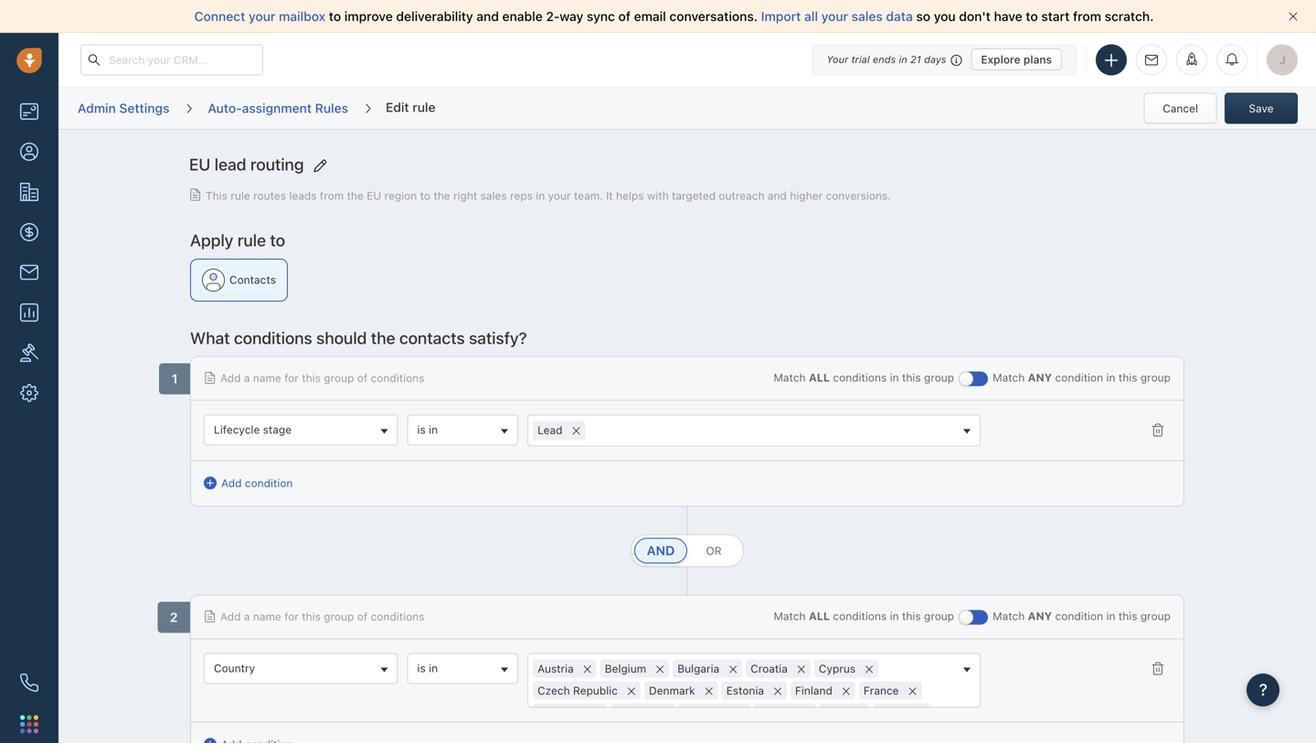 Task type: vqa. For each thing, say whether or not it's contained in the screenshot.
ANY for Austria
yes



Task type: describe. For each thing, give the bounding box(es) containing it.
condition for lead
[[1055, 371, 1103, 384]]

france
[[864, 684, 899, 697]]

country
[[214, 662, 255, 675]]

of for austria
[[357, 610, 368, 623]]

your
[[827, 53, 849, 65]]

trial
[[852, 53, 870, 65]]

start
[[1041, 9, 1070, 24]]

for for country
[[284, 610, 299, 623]]

don't
[[959, 9, 991, 24]]

have
[[994, 9, 1023, 24]]

a for country
[[244, 610, 250, 623]]

21
[[910, 53, 921, 65]]

reps
[[510, 189, 533, 202]]

name for lifecycle stage
[[253, 372, 281, 384]]

1 horizontal spatial the
[[371, 328, 395, 348]]

0 vertical spatial from
[[1073, 9, 1101, 24]]

lead
[[215, 154, 246, 174]]

auto-assignment rules
[[208, 100, 348, 115]]

add condition
[[221, 477, 293, 490]]

all
[[804, 9, 818, 24]]

czech republic
[[538, 684, 618, 697]]

0 vertical spatial sales
[[852, 9, 883, 24]]

finland
[[795, 684, 833, 697]]

phone image
[[20, 674, 38, 692]]

for for lifecycle stage
[[284, 372, 299, 384]]

plans
[[1024, 53, 1052, 66]]

settings
[[119, 100, 169, 115]]

what
[[190, 328, 230, 348]]

lead
[[538, 424, 563, 437]]

freshworks switcher image
[[20, 715, 38, 733]]

to left start
[[1026, 9, 1038, 24]]

team.
[[574, 189, 603, 202]]

stage
[[263, 423, 292, 436]]

sync
[[587, 9, 615, 24]]

explore
[[981, 53, 1021, 66]]

this rule routes leads from the eu region to the right sales reps in your team. it helps with targeted outreach and higher conversions.
[[206, 189, 891, 202]]

conversations.
[[670, 9, 758, 24]]

2-
[[546, 9, 560, 24]]

admin settings link
[[77, 94, 170, 123]]

bulgaria
[[678, 662, 720, 675]]

eu lead routing
[[189, 154, 304, 174]]

0 horizontal spatial your
[[249, 9, 275, 24]]

add for country
[[220, 610, 241, 623]]

rule for apply
[[237, 230, 266, 250]]

czech
[[538, 684, 570, 697]]

Search your CRM... text field
[[80, 44, 263, 75]]

explore plans link
[[971, 48, 1062, 70]]

or
[[706, 545, 722, 557]]

higher
[[790, 189, 823, 202]]

right
[[453, 189, 477, 202]]

save button
[[1225, 93, 1298, 124]]

lifecycle stage
[[214, 423, 292, 436]]

edit rule
[[386, 99, 436, 115]]

you
[[934, 9, 956, 24]]

any for lead
[[1028, 371, 1052, 384]]

connect your mailbox link
[[194, 9, 329, 24]]

0 vertical spatial eu
[[189, 154, 211, 174]]

cyprus
[[819, 662, 856, 675]]

auto-
[[208, 100, 242, 115]]

rule for edit
[[413, 99, 436, 115]]

admin
[[78, 100, 116, 115]]

properties image
[[20, 344, 38, 362]]

to right mailbox
[[329, 9, 341, 24]]

add a name for this group of conditions for country
[[220, 610, 425, 623]]

rules
[[315, 100, 348, 115]]

contacts
[[229, 274, 276, 286]]

admin settings
[[78, 100, 169, 115]]

of for lead
[[357, 372, 368, 384]]

way
[[560, 9, 583, 24]]

1 vertical spatial from
[[320, 189, 344, 202]]

mailbox
[[279, 9, 326, 24]]

with
[[647, 189, 669, 202]]

add for lifecycle stage
[[220, 372, 241, 384]]

match any condition in this group for austria
[[993, 610, 1171, 623]]

cancel
[[1163, 102, 1198, 115]]

1 horizontal spatial eu
[[367, 189, 381, 202]]

belgium
[[605, 662, 646, 675]]

this
[[206, 189, 228, 202]]

import
[[761, 9, 801, 24]]

a for lifecycle stage
[[244, 372, 250, 384]]

or link
[[687, 538, 740, 564]]

all for lead
[[809, 371, 830, 384]]

edit
[[386, 99, 409, 115]]

add a name for this group of conditions for lifecycle stage
[[220, 372, 425, 384]]

send email image
[[1145, 54, 1158, 66]]

1 vertical spatial add
[[221, 477, 242, 490]]

should
[[316, 328, 367, 348]]

republic
[[573, 684, 618, 697]]

apply
[[190, 230, 233, 250]]

routing
[[250, 154, 304, 174]]

days
[[924, 53, 946, 65]]

add condition link
[[204, 475, 293, 491]]

your trial ends in 21 days
[[827, 53, 946, 65]]

contacts link
[[190, 258, 288, 301]]

croatia
[[751, 662, 788, 675]]



Task type: locate. For each thing, give the bounding box(es) containing it.
deliverability
[[396, 9, 473, 24]]

1 any from the top
[[1028, 371, 1052, 384]]

sales
[[852, 9, 883, 24], [480, 189, 507, 202]]

all
[[809, 371, 830, 384], [809, 610, 830, 623]]

and link
[[634, 538, 687, 564], [634, 538, 687, 564]]

1 is from the top
[[417, 423, 426, 436]]

1 vertical spatial is in
[[417, 662, 438, 675]]

lifecycle stage button
[[204, 415, 398, 446]]

what's new image
[[1186, 53, 1198, 65]]

cancel button
[[1144, 93, 1217, 124]]

match any condition in this group for lead
[[993, 371, 1171, 384]]

all for austria
[[809, 610, 830, 623]]

your left mailbox
[[249, 9, 275, 24]]

data
[[886, 9, 913, 24]]

rule up contacts
[[237, 230, 266, 250]]

0 vertical spatial a
[[244, 372, 250, 384]]

0 vertical spatial is in button
[[407, 415, 518, 446]]

1 for from the top
[[284, 372, 299, 384]]

what conditions should the contacts satisfy?
[[190, 328, 527, 348]]

to
[[329, 9, 341, 24], [1026, 9, 1038, 24], [420, 189, 430, 202], [270, 230, 285, 250]]

this
[[902, 371, 921, 384], [1119, 371, 1138, 384], [302, 372, 321, 384], [902, 610, 921, 623], [1119, 610, 1138, 623], [302, 610, 321, 623]]

add down what
[[220, 372, 241, 384]]

estonia
[[726, 684, 764, 697]]

assignment
[[242, 100, 312, 115]]

0 vertical spatial match any condition in this group
[[993, 371, 1171, 384]]

2 vertical spatial of
[[357, 610, 368, 623]]

1 vertical spatial name
[[253, 610, 281, 623]]

region
[[384, 189, 417, 202]]

eu
[[189, 154, 211, 174], [367, 189, 381, 202]]

for up lifecycle stage button
[[284, 372, 299, 384]]

condition
[[1055, 371, 1103, 384], [245, 477, 293, 490], [1055, 610, 1103, 623]]

email
[[634, 9, 666, 24]]

in
[[899, 53, 908, 65], [536, 189, 545, 202], [890, 371, 899, 384], [1106, 371, 1116, 384], [429, 423, 438, 436], [890, 610, 899, 623], [1106, 610, 1116, 623], [429, 662, 438, 675]]

1 horizontal spatial from
[[1073, 9, 1101, 24]]

add down lifecycle
[[221, 477, 242, 490]]

1 vertical spatial eu
[[367, 189, 381, 202]]

2 add a name for this group of conditions from the top
[[220, 610, 425, 623]]

a up lifecycle stage
[[244, 372, 250, 384]]

improve
[[344, 9, 393, 24]]

1 horizontal spatial your
[[548, 189, 571, 202]]

1 vertical spatial condition
[[245, 477, 293, 490]]

0 vertical spatial of
[[618, 9, 631, 24]]

1 match any condition in this group from the top
[[993, 371, 1171, 384]]

0 horizontal spatial from
[[320, 189, 344, 202]]

0 vertical spatial is in
[[417, 423, 438, 436]]

a up country
[[244, 610, 250, 623]]

0 horizontal spatial the
[[347, 189, 364, 202]]

1 add a name for this group of conditions from the top
[[220, 372, 425, 384]]

denmark
[[649, 684, 695, 697]]

the left region
[[347, 189, 364, 202]]

close image
[[1289, 12, 1298, 21]]

0 vertical spatial match all conditions in this group
[[774, 371, 954, 384]]

1 vertical spatial all
[[809, 610, 830, 623]]

satisfy?
[[469, 328, 527, 348]]

1 vertical spatial match all conditions in this group
[[774, 610, 954, 623]]

0 vertical spatial add a name for this group of conditions
[[220, 372, 425, 384]]

rule
[[413, 99, 436, 115], [231, 189, 250, 202], [237, 230, 266, 250]]

1 all from the top
[[809, 371, 830, 384]]

2 is in from the top
[[417, 662, 438, 675]]

add
[[220, 372, 241, 384], [221, 477, 242, 490], [220, 610, 241, 623]]

routes
[[253, 189, 286, 202]]

sales left reps
[[480, 189, 507, 202]]

1 vertical spatial sales
[[480, 189, 507, 202]]

rule right edit
[[413, 99, 436, 115]]

eu left region
[[367, 189, 381, 202]]

rule for this
[[231, 189, 250, 202]]

add a name for this group of conditions down should
[[220, 372, 425, 384]]

1 vertical spatial match any condition in this group
[[993, 610, 1171, 623]]

1 vertical spatial add a name for this group of conditions
[[220, 610, 425, 623]]

2 vertical spatial condition
[[1055, 610, 1103, 623]]

1 vertical spatial rule
[[231, 189, 250, 202]]

your
[[249, 9, 275, 24], [821, 9, 848, 24], [548, 189, 571, 202]]

0 horizontal spatial eu
[[189, 154, 211, 174]]

any for austria
[[1028, 610, 1052, 623]]

0 vertical spatial for
[[284, 372, 299, 384]]

contacts
[[399, 328, 465, 348]]

ends
[[873, 53, 896, 65]]

from right the leads
[[320, 189, 344, 202]]

2 for from the top
[[284, 610, 299, 623]]

is in button for lead
[[407, 415, 518, 446]]

save
[[1249, 102, 1274, 115]]

2 vertical spatial rule
[[237, 230, 266, 250]]

2 all from the top
[[809, 610, 830, 623]]

from
[[1073, 9, 1101, 24], [320, 189, 344, 202]]

your right all
[[821, 9, 848, 24]]

outreach
[[719, 189, 765, 202]]

0 vertical spatial all
[[809, 371, 830, 384]]

match all conditions in this group for austria
[[774, 610, 954, 623]]

add up country
[[220, 610, 241, 623]]

for up "country" button
[[284, 610, 299, 623]]

and
[[477, 9, 499, 24], [768, 189, 787, 202], [647, 543, 675, 558], [649, 545, 673, 557]]

a
[[244, 372, 250, 384], [244, 610, 250, 623]]

enable
[[502, 9, 543, 24]]

eu left lead
[[189, 154, 211, 174]]

explore plans
[[981, 53, 1052, 66]]

2 is in button from the top
[[407, 653, 518, 684]]

connect
[[194, 9, 245, 24]]

rule right this
[[231, 189, 250, 202]]

the right should
[[371, 328, 395, 348]]

2 vertical spatial add
[[220, 610, 241, 623]]

1 vertical spatial for
[[284, 610, 299, 623]]

lifecycle
[[214, 423, 260, 436]]

austria
[[538, 662, 574, 675]]

helps
[[616, 189, 644, 202]]

is in for lead
[[417, 423, 438, 436]]

0 horizontal spatial sales
[[480, 189, 507, 202]]

1 is in button from the top
[[407, 415, 518, 446]]

1 vertical spatial is in button
[[407, 653, 518, 684]]

from right start
[[1073, 9, 1101, 24]]

1 vertical spatial is
[[417, 662, 426, 675]]

0 vertical spatial name
[[253, 372, 281, 384]]

0 vertical spatial any
[[1028, 371, 1052, 384]]

2 name from the top
[[253, 610, 281, 623]]

0 vertical spatial rule
[[413, 99, 436, 115]]

is in
[[417, 423, 438, 436], [417, 662, 438, 675]]

2 horizontal spatial your
[[821, 9, 848, 24]]

1 horizontal spatial sales
[[852, 9, 883, 24]]

1 is in from the top
[[417, 423, 438, 436]]

name up stage
[[253, 372, 281, 384]]

condition inside add condition link
[[245, 477, 293, 490]]

import all your sales data link
[[761, 9, 916, 24]]

1 match all conditions in this group from the top
[[774, 371, 954, 384]]

of down 'what conditions should the contacts satisfy?'
[[357, 372, 368, 384]]

2 horizontal spatial the
[[434, 189, 450, 202]]

sales left data
[[852, 9, 883, 24]]

of right sync
[[618, 9, 631, 24]]

auto-assignment rules link
[[207, 94, 349, 123]]

of up "country" button
[[357, 610, 368, 623]]

add a name for this group of conditions
[[220, 372, 425, 384], [220, 610, 425, 623]]

2 match any condition in this group from the top
[[993, 610, 1171, 623]]

any
[[1028, 371, 1052, 384], [1028, 610, 1052, 623]]

1 vertical spatial any
[[1028, 610, 1052, 623]]

is
[[417, 423, 426, 436], [417, 662, 426, 675]]

1 vertical spatial of
[[357, 372, 368, 384]]

1 name from the top
[[253, 372, 281, 384]]

is in button for austria
[[407, 653, 518, 684]]

name for country
[[253, 610, 281, 623]]

conditions
[[234, 328, 312, 348], [833, 371, 887, 384], [371, 372, 425, 384], [833, 610, 887, 623], [371, 610, 425, 623]]

phone element
[[11, 665, 48, 701]]

× button
[[567, 420, 585, 440], [578, 658, 597, 679], [651, 658, 669, 679], [724, 658, 742, 679], [792, 658, 811, 679], [860, 658, 879, 679], [622, 680, 641, 701], [700, 680, 718, 701], [769, 680, 787, 701], [837, 680, 855, 701], [904, 680, 922, 701], [589, 702, 607, 723], [657, 702, 675, 723], [732, 702, 750, 723], [798, 702, 816, 723], [851, 702, 869, 723], [913, 702, 931, 723]]

1 vertical spatial a
[[244, 610, 250, 623]]

the
[[347, 189, 364, 202], [434, 189, 450, 202], [371, 328, 395, 348]]

add a name for this group of conditions up "country" button
[[220, 610, 425, 623]]

to right region
[[420, 189, 430, 202]]

it
[[606, 189, 613, 202]]

so
[[916, 9, 931, 24]]

the left right
[[434, 189, 450, 202]]

name
[[253, 372, 281, 384], [253, 610, 281, 623]]

is for austria
[[417, 662, 426, 675]]

2 any from the top
[[1028, 610, 1052, 623]]

is for lead
[[417, 423, 426, 436]]

2 match all conditions in this group from the top
[[774, 610, 954, 623]]

0 vertical spatial condition
[[1055, 371, 1103, 384]]

2 is from the top
[[417, 662, 426, 675]]

country button
[[204, 653, 398, 684]]

apply rule to
[[190, 230, 285, 250]]

match all conditions in this group
[[774, 371, 954, 384], [774, 610, 954, 623]]

condition for austria
[[1055, 610, 1103, 623]]

0 vertical spatial is
[[417, 423, 426, 436]]

leads
[[289, 189, 317, 202]]

your left team.
[[548, 189, 571, 202]]

×
[[571, 420, 581, 439], [583, 658, 592, 678], [655, 658, 665, 678], [728, 658, 738, 678], [797, 658, 806, 678], [865, 658, 874, 678], [627, 680, 636, 700], [704, 680, 714, 700], [773, 680, 783, 700], [841, 680, 851, 700], [908, 680, 918, 700], [593, 702, 603, 722], [661, 702, 671, 722], [736, 702, 746, 722], [802, 702, 812, 722], [855, 702, 865, 722], [917, 702, 927, 722]]

scratch.
[[1105, 9, 1154, 24]]

name up country
[[253, 610, 281, 623]]

1 a from the top
[[244, 372, 250, 384]]

connect your mailbox to improve deliverability and enable 2-way sync of email conversations. import all your sales data so you don't have to start from scratch.
[[194, 9, 1154, 24]]

2 a from the top
[[244, 610, 250, 623]]

is in for austria
[[417, 662, 438, 675]]

match all conditions in this group for lead
[[774, 371, 954, 384]]

conversions.
[[826, 189, 891, 202]]

targeted
[[672, 189, 716, 202]]

to down routes
[[270, 230, 285, 250]]

0 vertical spatial add
[[220, 372, 241, 384]]



